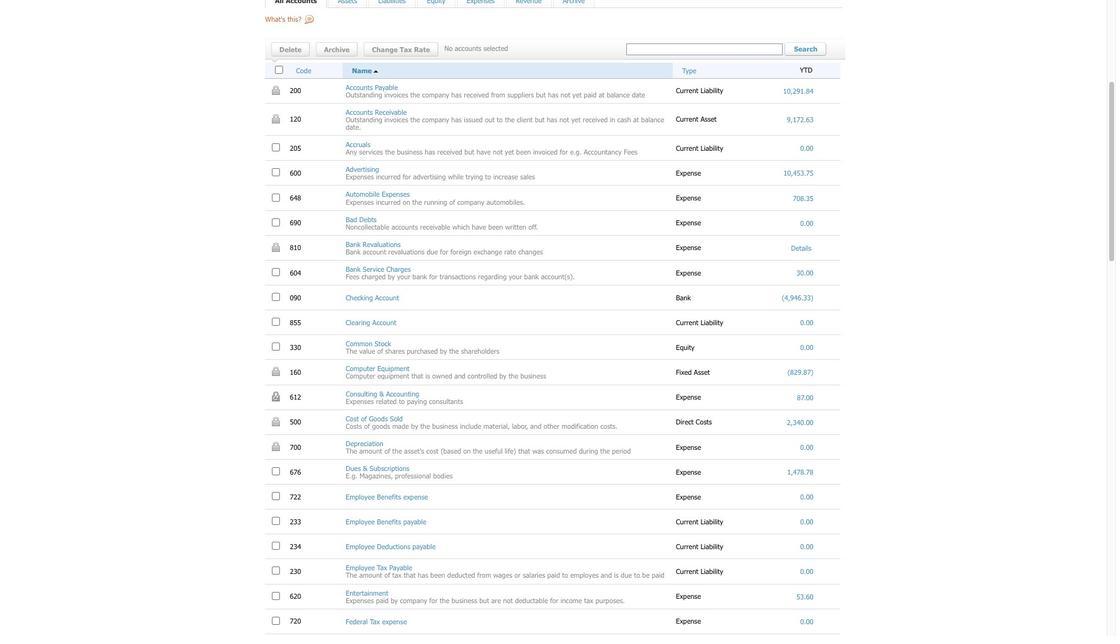 Task type: locate. For each thing, give the bounding box(es) containing it.
exchange
[[474, 246, 502, 255]]

0 vertical spatial due
[[427, 246, 438, 255]]

expense for bank revaluations bank account revaluations due for foreign exchange rate changes
[[676, 242, 703, 250]]

0 vertical spatial payable
[[375, 82, 398, 90]]

1 incurred from the top
[[376, 172, 401, 180]]

1 vertical spatial balance
[[641, 114, 664, 122]]

code
[[296, 65, 311, 73]]

1 horizontal spatial and
[[531, 421, 542, 429]]

None text field
[[627, 42, 783, 54]]

0.00
[[801, 143, 814, 151], [801, 218, 814, 226], [801, 317, 814, 325], [801, 342, 814, 350], [801, 442, 814, 450], [801, 492, 814, 500], [801, 517, 814, 525], [801, 542, 814, 550], [801, 567, 814, 575], [801, 616, 814, 624]]

1 horizontal spatial at
[[633, 114, 639, 122]]

6 0.00 from the top
[[801, 492, 814, 500]]

current liability for 200
[[676, 85, 726, 93]]

fees inside the bank service charges fees charged by your bank for transactions regarding your bank account(s).
[[346, 271, 360, 280]]

outstanding for receivable
[[346, 114, 382, 122]]

have right the which
[[472, 222, 486, 230]]

1 vertical spatial incurred
[[376, 197, 401, 205]]

0.00 for 233
[[801, 517, 814, 525]]

bank inside the bank service charges fees charged by your bank for transactions regarding your bank account(s).
[[346, 264, 361, 272]]

4 liability from the top
[[701, 517, 724, 525]]

on inside automobile expenses expenses incurred on the running of company automobiles.
[[403, 197, 410, 205]]

0 horizontal spatial at
[[599, 89, 605, 97]]

2 0.00 link from the top
[[801, 218, 814, 226]]

1 vertical spatial yet
[[572, 114, 581, 122]]

0 vertical spatial on
[[403, 197, 410, 205]]

10,453.75 link
[[784, 168, 814, 176]]

out
[[485, 114, 495, 122]]

1 horizontal spatial received
[[464, 89, 489, 97]]

0 horizontal spatial on
[[403, 197, 410, 205]]

to left paying in the bottom of the page
[[399, 396, 405, 404]]

company inside entertainment expenses paid by company for the business but are not deductable for income tax purposes.
[[400, 595, 427, 603]]

for inside accruals any services the business has received but have not yet been invoiced for e.g. accountancy fees
[[560, 147, 568, 155]]

4 employee from the top
[[346, 563, 375, 571]]

from inside employee tax payable the amount of tax that has been deducted from wages or salaries paid to employes and is due to be paid
[[477, 570, 491, 578]]

computer equipment computer equipment that is owned and controlled by the business
[[346, 364, 546, 379]]

costs right "direct" on the bottom right of the page
[[696, 417, 712, 425]]

type link
[[682, 65, 697, 73]]

1 vertical spatial the
[[346, 446, 357, 454]]

10 0.00 link from the top
[[801, 616, 814, 624]]

company inside accounts receivable outstanding invoices the company has issued out to the client but has not yet received in cash at balance date.
[[422, 114, 449, 122]]

but inside accounts payable outstanding invoices the company has received from suppliers but has not yet paid at balance date
[[536, 89, 546, 97]]

0 vertical spatial been
[[516, 147, 531, 155]]

1 vertical spatial that
[[518, 446, 530, 454]]

of inside automobile expenses expenses incurred on the running of company automobiles.
[[449, 197, 455, 205]]

by right purchased
[[440, 346, 447, 354]]

6 expense from the top
[[676, 392, 703, 400]]

700
[[290, 442, 303, 450]]

0 vertical spatial received
[[464, 89, 489, 97]]

expense for employee benefits expense
[[403, 492, 428, 500]]

of right running
[[449, 197, 455, 205]]

2 vertical spatial yet
[[505, 147, 514, 155]]

1 expense from the top
[[676, 168, 703, 176]]

6 current liability from the top
[[676, 566, 726, 574]]

(4,946.33) link
[[782, 293, 814, 301]]

shares
[[385, 346, 405, 354]]

3 liability from the top
[[701, 317, 724, 325]]

tax
[[392, 570, 402, 578], [584, 595, 594, 603]]

accounts inside accounts receivable outstanding invoices the company has issued out to the client but has not yet received in cash at balance date.
[[346, 107, 373, 115]]

5 0.00 from the top
[[801, 442, 814, 450]]

(829.87) link
[[788, 367, 814, 375]]

5 expense from the top
[[676, 267, 703, 275]]

2 vertical spatial that
[[404, 570, 416, 578]]

1 current from the top
[[676, 85, 699, 93]]

expense for depreciation the amount of the asset's cost (based on the useful life) that was consumed during the period
[[676, 442, 703, 450]]

5 liability from the top
[[701, 541, 724, 549]]

been
[[516, 147, 531, 155], [489, 222, 503, 230], [431, 570, 445, 578]]

selected
[[484, 43, 508, 51]]

received up issued at top left
[[464, 89, 489, 97]]

the
[[410, 89, 420, 97], [410, 114, 420, 122], [505, 114, 515, 122], [385, 147, 395, 155], [412, 197, 422, 205], [449, 346, 459, 354], [509, 371, 519, 379], [421, 421, 430, 429], [392, 446, 402, 454], [473, 446, 483, 454], [600, 446, 610, 454], [440, 595, 450, 603]]

been left written in the left top of the page
[[489, 222, 503, 230]]

incurred up debts
[[376, 197, 401, 205]]

has right suppliers
[[548, 89, 559, 97]]

running
[[424, 197, 447, 205]]

bank service charges fees charged by your bank for transactions regarding your bank account(s).
[[346, 264, 575, 280]]

current for 855
[[676, 317, 699, 325]]

1 invoices from the top
[[385, 89, 408, 97]]

2 the from the top
[[346, 446, 357, 454]]

2 expense from the top
[[676, 193, 703, 201]]

invoices inside accounts receivable outstanding invoices the company has issued out to the client but has not yet received in cash at balance date.
[[385, 114, 408, 122]]

0 vertical spatial you cannot delete/archive system accounts. image
[[272, 113, 280, 122]]

due inside employee tax payable the amount of tax that has been deducted from wages or salaries paid to employes and is due to be paid
[[621, 570, 632, 578]]

but up trying
[[465, 147, 475, 155]]

1 accounts from the top
[[346, 82, 373, 90]]

2 horizontal spatial been
[[516, 147, 531, 155]]

1 vertical spatial payable
[[389, 563, 412, 571]]

expenses for automobile expenses
[[382, 189, 410, 197]]

the inside computer equipment computer equipment that is owned and controlled by the business
[[509, 371, 519, 379]]

transactions
[[440, 271, 476, 280]]

has
[[452, 89, 462, 97], [548, 89, 559, 97], [452, 114, 462, 122], [547, 114, 558, 122], [425, 147, 435, 155], [418, 570, 428, 578]]

2 horizontal spatial received
[[583, 114, 608, 122]]

8 0.00 link from the top
[[801, 542, 814, 550]]

1 vertical spatial account
[[372, 317, 396, 325]]

and right owned
[[454, 371, 466, 379]]

bank for bank service charges fees charged by your bank for transactions regarding your bank account(s).
[[346, 264, 361, 272]]

0 horizontal spatial and
[[454, 371, 466, 379]]

1 0.00 from the top
[[801, 143, 814, 151]]

the inside accounts payable outstanding invoices the company has received from suppliers but has not yet paid at balance date
[[410, 89, 420, 97]]

tax for expense
[[370, 616, 380, 624]]

720
[[290, 616, 303, 624]]

0 vertical spatial benefits
[[377, 492, 401, 500]]

1 vertical spatial benefits
[[377, 517, 401, 525]]

expenses for advertising
[[346, 172, 374, 180]]

outstanding inside accounts payable outstanding invoices the company has received from suppliers but has not yet paid at balance date
[[346, 89, 382, 97]]

expenses up the automobile
[[346, 172, 374, 180]]

1 employee from the top
[[346, 492, 375, 500]]

the inside automobile expenses expenses incurred on the running of company automobiles.
[[412, 197, 422, 205]]

11 expense from the top
[[676, 616, 703, 624]]

costs inside cost of goods sold costs of goods made by the business include material, labor, and other modification costs.
[[346, 421, 362, 429]]

1 horizontal spatial &
[[379, 388, 384, 397]]

1 amount from the top
[[359, 446, 382, 454]]

received inside accounts payable outstanding invoices the company has received from suppliers but has not yet paid at balance date
[[464, 89, 489, 97]]

the up computer equipment computer equipment that is owned and controlled by the business
[[449, 346, 459, 354]]

life)
[[505, 446, 516, 454]]

expense right "federal"
[[382, 616, 407, 624]]

employee for employee benefits expense
[[346, 492, 375, 500]]

not right client
[[560, 114, 569, 122]]

of up entertainment link
[[384, 570, 390, 578]]

1 0.00 link from the top
[[801, 143, 814, 151]]

3 0.00 link from the top
[[801, 317, 814, 325]]

3 current from the top
[[676, 143, 699, 151]]

asset for current
[[701, 114, 717, 122]]

has right client
[[547, 114, 558, 122]]

2 accounts from the top
[[346, 107, 373, 115]]

1 horizontal spatial balance
[[641, 114, 664, 122]]

received up the advertising expenses incurred for advertising while trying to increase sales
[[437, 147, 463, 155]]

10,291.84
[[784, 85, 814, 94]]

have inside accruals any services the business has received but have not yet been invoiced for e.g. accountancy fees
[[477, 147, 491, 155]]

automobiles.
[[487, 197, 525, 205]]

810
[[290, 242, 303, 250]]

0 vertical spatial accounts
[[346, 82, 373, 90]]

incurred inside automobile expenses expenses incurred on the running of company automobiles.
[[376, 197, 401, 205]]

2 incurred from the top
[[376, 197, 401, 205]]

employee up employee tax payable link
[[346, 542, 375, 550]]

you cannot delete/archive system accounts. image left 120
[[272, 113, 280, 122]]

not up increase
[[493, 147, 503, 155]]

payable
[[375, 82, 398, 90], [389, 563, 412, 571]]

paid up "federal tax expense"
[[376, 595, 389, 603]]

current for 205
[[676, 143, 699, 151]]

8 expense from the top
[[676, 467, 703, 475]]

0.00 link for 855
[[801, 317, 814, 325]]

1 vertical spatial is
[[614, 570, 619, 578]]

expense down professional
[[403, 492, 428, 500]]

and
[[454, 371, 466, 379], [531, 421, 542, 429], [601, 570, 612, 578]]

business right controlled at the bottom left of page
[[521, 371, 546, 379]]

1 the from the top
[[346, 346, 357, 354]]

2 liability from the top
[[701, 143, 724, 151]]

1 horizontal spatial been
[[489, 222, 503, 230]]

the down deducted
[[440, 595, 450, 603]]

but left are
[[480, 595, 489, 603]]

bank down the changes
[[524, 271, 539, 280]]

0.00 link for 205
[[801, 143, 814, 151]]

is up purposes.
[[614, 570, 619, 578]]

business
[[397, 147, 423, 155], [521, 371, 546, 379], [432, 421, 458, 429], [452, 595, 477, 603]]

4 0.00 link from the top
[[801, 342, 814, 350]]

goods
[[372, 421, 390, 429]]

outstanding up accruals link on the left top of the page
[[346, 114, 382, 122]]

you cannot delete/archive system accounts. image
[[272, 84, 280, 94]]

current
[[676, 85, 699, 93], [676, 114, 699, 122], [676, 143, 699, 151], [676, 317, 699, 325], [676, 517, 699, 525], [676, 541, 699, 549], [676, 566, 699, 574]]

revaluations
[[363, 239, 401, 247]]

outstanding inside accounts receivable outstanding invoices the company has issued out to the client but has not yet received in cash at balance date.
[[346, 114, 382, 122]]

accounts up 'revaluations'
[[392, 222, 418, 230]]

2 employee from the top
[[346, 517, 375, 525]]

0 horizontal spatial is
[[426, 371, 430, 379]]

& right dues
[[363, 463, 368, 471]]

by right made
[[411, 421, 418, 429]]

employee down employee benefits expense link
[[346, 517, 375, 525]]

outstanding
[[346, 89, 382, 97], [346, 114, 382, 122]]

the left running
[[412, 197, 422, 205]]

fees right accountancy
[[624, 147, 638, 155]]

1 vertical spatial payable
[[413, 542, 436, 550]]

payable down deductions
[[389, 563, 412, 571]]

has up the advertising expenses incurred for advertising while trying to increase sales
[[425, 147, 435, 155]]

that
[[412, 371, 424, 379], [518, 446, 530, 454], [404, 570, 416, 578]]

not right suppliers
[[561, 89, 571, 97]]

employee up entertainment link
[[346, 563, 375, 571]]

& inside consulting & accounting expenses related to paying consultants
[[379, 388, 384, 397]]

2 benefits from the top
[[377, 517, 401, 525]]

account
[[375, 293, 399, 301], [372, 317, 396, 325]]

1 horizontal spatial bank
[[524, 271, 539, 280]]

1 vertical spatial expense
[[382, 616, 407, 624]]

invoices for accounts payable
[[385, 89, 408, 97]]

3 expense from the top
[[676, 217, 703, 226]]

company inside automobile expenses expenses incurred on the running of company automobiles.
[[457, 197, 485, 205]]

bank right the charges
[[413, 271, 427, 280]]

but inside accruals any services the business has received but have not yet been invoiced for e.g. accountancy fees
[[465, 147, 475, 155]]

consulting
[[346, 388, 377, 397]]

the inside common stock the value of shares purchased by the shareholders
[[346, 346, 357, 354]]

0.00 for 722
[[801, 492, 814, 500]]

paid
[[584, 89, 597, 97], [548, 570, 560, 578], [652, 570, 665, 578], [376, 595, 389, 603]]

2 outstanding from the top
[[346, 114, 382, 122]]

expenses up cost
[[346, 396, 374, 404]]

1 horizontal spatial fees
[[624, 147, 638, 155]]

the inside accruals any services the business has received but have not yet been invoiced for e.g. accountancy fees
[[385, 147, 395, 155]]

to inside consulting & accounting expenses related to paying consultants
[[399, 396, 405, 404]]

your right regarding
[[509, 271, 522, 280]]

1 vertical spatial on
[[463, 446, 471, 454]]

7 current from the top
[[676, 566, 699, 574]]

tax inside employee tax payable the amount of tax that has been deducted from wages or salaries paid to employes and is due to be paid
[[377, 563, 387, 571]]

receivable
[[375, 107, 407, 115]]

10 expense from the top
[[676, 591, 703, 599]]

that up accounting
[[412, 371, 424, 379]]

been left deducted
[[431, 570, 445, 578]]

is
[[426, 371, 430, 379], [614, 570, 619, 578]]

0 vertical spatial yet
[[573, 89, 582, 97]]

0 vertical spatial invoices
[[385, 89, 408, 97]]

the up dues
[[346, 446, 357, 454]]

and right employes
[[601, 570, 612, 578]]

clearing
[[346, 317, 370, 325]]

0 vertical spatial outstanding
[[346, 89, 382, 97]]

by inside entertainment expenses paid by company for the business but are not deductable for income tax purposes.
[[391, 595, 398, 603]]

9 0.00 link from the top
[[801, 567, 814, 575]]

yet up e.g.
[[572, 114, 581, 122]]

4 current liability from the top
[[676, 517, 726, 525]]

expenses right the automobile
[[382, 189, 410, 197]]

10 0.00 from the top
[[801, 616, 814, 624]]

increase
[[493, 172, 518, 180]]

1 horizontal spatial costs
[[696, 417, 712, 425]]

invoices up 'receivable' at the top of the page
[[385, 89, 408, 97]]

account for clearing account
[[372, 317, 396, 325]]

0 horizontal spatial balance
[[607, 89, 630, 97]]

0 vertical spatial at
[[599, 89, 605, 97]]

0.00 for 690
[[801, 218, 814, 226]]

4 current from the top
[[676, 317, 699, 325]]

1 vertical spatial &
[[363, 463, 368, 471]]

current for 200
[[676, 85, 699, 93]]

0 horizontal spatial fees
[[346, 271, 360, 280]]

the right made
[[421, 421, 430, 429]]

expense for bank service charges fees charged by your bank for transactions regarding your bank account(s).
[[676, 267, 703, 275]]

automobile
[[346, 189, 380, 197]]

620
[[290, 591, 303, 599]]

1 liability from the top
[[701, 85, 724, 93]]

500
[[290, 417, 303, 425]]

0.00 link for 720
[[801, 616, 814, 624]]

2 you cannot delete/archive system accounts. image from the top
[[272, 241, 280, 251]]

has down no
[[452, 89, 462, 97]]

2 vertical spatial been
[[431, 570, 445, 578]]

1 vertical spatial you cannot delete/archive system accounts. image
[[272, 241, 280, 251]]

fixed asset
[[676, 367, 712, 375]]

7 0.00 from the top
[[801, 517, 814, 525]]

company down trying
[[457, 197, 485, 205]]

balance left date
[[607, 89, 630, 97]]

0 vertical spatial accounts
[[455, 43, 482, 51]]

date
[[632, 89, 645, 97]]

2 amount from the top
[[359, 570, 382, 578]]

1 vertical spatial tax
[[584, 595, 594, 603]]

1 vertical spatial been
[[489, 222, 503, 230]]

0 vertical spatial asset
[[701, 114, 717, 122]]

liability for 234
[[701, 541, 724, 549]]

87.00
[[797, 392, 814, 400]]

balance inside accounts receivable outstanding invoices the company has issued out to the client but has not yet received in cash at balance date.
[[641, 114, 664, 122]]

computer
[[346, 364, 375, 372], [346, 371, 375, 379]]

tax left rate
[[400, 44, 412, 52]]

incurred
[[376, 172, 401, 180], [376, 197, 401, 205]]

on right (based
[[463, 446, 471, 454]]

2 0.00 from the top
[[801, 218, 814, 226]]

1 vertical spatial received
[[583, 114, 608, 122]]

1 current liability from the top
[[676, 85, 726, 93]]

that inside computer equipment computer equipment that is owned and controlled by the business
[[412, 371, 424, 379]]

5 0.00 link from the top
[[801, 442, 814, 450]]

employee for employee benefits payable
[[346, 517, 375, 525]]

0 horizontal spatial &
[[363, 463, 368, 471]]

employee benefits payable link
[[346, 517, 427, 525]]

7 0.00 link from the top
[[801, 517, 814, 525]]

due inside bank revaluations bank account revaluations due for foreign exchange rate changes
[[427, 246, 438, 255]]

0 vertical spatial have
[[477, 147, 491, 155]]

0 vertical spatial tax
[[400, 44, 412, 52]]

but inside accounts receivable outstanding invoices the company has issued out to the client but has not yet received in cash at balance date.
[[535, 114, 545, 122]]

0 horizontal spatial due
[[427, 246, 438, 255]]

0 vertical spatial from
[[491, 89, 505, 97]]

company down rate
[[422, 89, 449, 97]]

of right cost
[[361, 413, 367, 422]]

None checkbox
[[272, 142, 280, 150], [272, 217, 280, 225], [272, 267, 280, 275], [272, 317, 280, 325], [272, 516, 280, 524], [272, 541, 280, 549], [272, 566, 280, 574], [272, 142, 280, 150], [272, 217, 280, 225], [272, 267, 280, 275], [272, 317, 280, 325], [272, 516, 280, 524], [272, 541, 280, 549], [272, 566, 280, 574]]

you cannot delete/archive accounts used by fixed assets. image
[[272, 441, 280, 450]]

issued
[[464, 114, 483, 122]]

1 vertical spatial asset
[[694, 367, 710, 375]]

7 expense from the top
[[676, 442, 703, 450]]

and left other
[[531, 421, 542, 429]]

3 employee from the top
[[346, 542, 375, 550]]

accounts up the date.
[[346, 107, 373, 115]]

1 horizontal spatial is
[[614, 570, 619, 578]]

612
[[290, 392, 303, 400]]

0 vertical spatial account
[[375, 293, 399, 301]]

benefits for expense
[[377, 492, 401, 500]]

payable up 'receivable' at the top of the page
[[375, 82, 398, 90]]

0 vertical spatial incurred
[[376, 172, 401, 180]]

amount up dues & subscriptions link on the left of the page
[[359, 446, 382, 454]]

expenses inside entertainment expenses paid by company for the business but are not deductable for income tax purposes.
[[346, 595, 374, 603]]

6 liability from the top
[[701, 566, 724, 574]]

accounts
[[455, 43, 482, 51], [392, 222, 418, 230]]

5 current from the top
[[676, 517, 699, 525]]

3 0.00 from the top
[[801, 317, 814, 325]]

paid inside entertainment expenses paid by company for the business but are not deductable for income tax purposes.
[[376, 595, 389, 603]]

2 vertical spatial the
[[346, 570, 357, 578]]

1 vertical spatial amount
[[359, 570, 382, 578]]

0.00 for 234
[[801, 542, 814, 550]]

tax right "income"
[[584, 595, 594, 603]]

0 vertical spatial the
[[346, 346, 357, 354]]

1 outstanding from the top
[[346, 89, 382, 97]]

you cannot delete/archive system accounts. image for 120
[[272, 113, 280, 122]]

0 vertical spatial amount
[[359, 446, 382, 454]]

2 vertical spatial tax
[[370, 616, 380, 624]]

from left suppliers
[[491, 89, 505, 97]]

accounts inside bad debts noncollectable accounts receivable which have been written off.
[[392, 222, 418, 230]]

0 vertical spatial fees
[[624, 147, 638, 155]]

by inside cost of goods sold costs of goods made by the business include material, labor, and other modification costs.
[[411, 421, 418, 429]]

deductable
[[515, 595, 548, 603]]

1 vertical spatial accounts
[[346, 107, 373, 115]]

0 horizontal spatial been
[[431, 570, 445, 578]]

0 vertical spatial balance
[[607, 89, 630, 97]]

equipment
[[377, 364, 410, 372]]

3 current liability from the top
[[676, 317, 726, 325]]

computer down value
[[346, 364, 375, 372]]

payable up deductions
[[403, 517, 427, 525]]

expenses up bad debts link
[[346, 197, 374, 205]]

on left running
[[403, 197, 410, 205]]

employee down e.g.
[[346, 492, 375, 500]]

to right trying
[[485, 172, 491, 180]]

yet up increase
[[505, 147, 514, 155]]

cash
[[618, 114, 631, 122]]

company inside accounts payable outstanding invoices the company has received from suppliers but has not yet paid at balance date
[[422, 89, 449, 97]]

0 horizontal spatial costs
[[346, 421, 362, 429]]

amount
[[359, 446, 382, 454], [359, 570, 382, 578]]

bad debts link
[[346, 214, 377, 222]]

2 horizontal spatial and
[[601, 570, 612, 578]]

0 horizontal spatial accounts
[[392, 222, 418, 230]]

archive
[[324, 44, 350, 52]]

accounts payable outstanding invoices the company has received from suppliers but has not yet paid at balance date
[[346, 82, 645, 97]]

tax
[[400, 44, 412, 52], [377, 563, 387, 571], [370, 616, 380, 624]]

0 vertical spatial and
[[454, 371, 466, 379]]

1 horizontal spatial tax
[[584, 595, 594, 603]]

on inside depreciation the amount of the asset's cost (based on the useful life) that was consumed during the period
[[463, 446, 471, 454]]

1 vertical spatial at
[[633, 114, 639, 122]]

0 vertical spatial expense
[[403, 492, 428, 500]]

to inside accounts receivable outstanding invoices the company has issued out to the client but has not yet received in cash at balance date.
[[497, 114, 503, 122]]

None checkbox
[[275, 64, 283, 72], [272, 167, 280, 175], [272, 192, 280, 200], [272, 292, 280, 300], [272, 342, 280, 350], [272, 466, 280, 475], [272, 491, 280, 499], [272, 591, 280, 599], [272, 616, 280, 624], [275, 64, 283, 72], [272, 167, 280, 175], [272, 192, 280, 200], [272, 292, 280, 300], [272, 342, 280, 350], [272, 466, 280, 475], [272, 491, 280, 499], [272, 591, 280, 599], [272, 616, 280, 624]]

the left client
[[505, 114, 515, 122]]

received inside accruals any services the business has received but have not yet been invoiced for e.g. accountancy fees
[[437, 147, 463, 155]]

0 horizontal spatial your
[[397, 271, 411, 280]]

1 benefits from the top
[[377, 492, 401, 500]]

checking account link
[[346, 293, 399, 301]]

& right consulting
[[379, 388, 384, 397]]

business up advertising
[[397, 147, 423, 155]]

1 vertical spatial accounts
[[392, 222, 418, 230]]

2 invoices from the top
[[385, 114, 408, 122]]

0 horizontal spatial tax
[[392, 570, 402, 578]]

bank for bank revaluations bank account revaluations due for foreign exchange rate changes
[[346, 239, 361, 247]]

company up federal tax expense link
[[400, 595, 427, 603]]

0.00 link for 722
[[801, 492, 814, 500]]

2 current liability from the top
[[676, 143, 726, 151]]

0.00 for 330
[[801, 342, 814, 350]]

but right client
[[535, 114, 545, 122]]

1 vertical spatial invoices
[[385, 114, 408, 122]]

8 0.00 from the top
[[801, 542, 814, 550]]

due down the receivable
[[427, 246, 438, 255]]

goods
[[369, 413, 388, 422]]

invoices
[[385, 89, 408, 97], [385, 114, 408, 122]]

from left wages
[[477, 570, 491, 578]]

not right are
[[503, 595, 513, 603]]

5 current liability from the top
[[676, 541, 726, 549]]

no accounts selected
[[445, 43, 508, 51]]

234
[[290, 541, 303, 549]]

deductions
[[377, 542, 411, 550]]

consulting & accounting expenses related to paying consultants
[[346, 388, 463, 404]]

of up subscriptions
[[384, 446, 390, 454]]

you cannot delete/archive system accounts. image
[[272, 113, 280, 122], [272, 241, 280, 251]]

0.00 link for 230
[[801, 567, 814, 575]]

& inside dues & subscriptions e.g. magazines, professional bodies
[[363, 463, 368, 471]]

fees left charged
[[346, 271, 360, 280]]

1 computer from the top
[[346, 364, 375, 372]]

period
[[612, 446, 631, 454]]

1 horizontal spatial due
[[621, 570, 632, 578]]

depreciation the amount of the asset's cost (based on the useful life) that was consumed during the period
[[346, 438, 631, 454]]

received left in
[[583, 114, 608, 122]]

1 vertical spatial due
[[621, 570, 632, 578]]

computer up consulting
[[346, 371, 375, 379]]

ytd
[[800, 65, 813, 73]]

company
[[422, 89, 449, 97], [422, 114, 449, 122], [457, 197, 485, 205], [400, 595, 427, 603]]

the right controlled at the bottom left of page
[[509, 371, 519, 379]]

1 horizontal spatial on
[[463, 446, 471, 454]]

&
[[379, 388, 384, 397], [363, 463, 368, 471]]

0 vertical spatial is
[[426, 371, 430, 379]]

1 vertical spatial outstanding
[[346, 114, 382, 122]]

benefits up employee deductions payable link
[[377, 517, 401, 525]]

0 horizontal spatial bank
[[413, 271, 427, 280]]

and inside cost of goods sold costs of goods made by the business include material, labor, and other modification costs.
[[531, 421, 542, 429]]

0 vertical spatial &
[[379, 388, 384, 397]]

payable inside employee tax payable the amount of tax that has been deducted from wages or salaries paid to employes and is due to be paid
[[389, 563, 412, 571]]

6 0.00 link from the top
[[801, 492, 814, 500]]

4 expense from the top
[[676, 242, 703, 250]]

current for 120
[[676, 114, 699, 122]]

fees inside accruals any services the business has received but have not yet been invoiced for e.g. accountancy fees
[[624, 147, 638, 155]]

expenses up "federal"
[[346, 595, 374, 603]]

1 you cannot delete/archive system accounts. image from the top
[[272, 113, 280, 122]]

balance
[[607, 89, 630, 97], [641, 114, 664, 122]]

for
[[560, 147, 568, 155], [403, 172, 411, 180], [440, 246, 448, 255], [429, 271, 438, 280], [429, 595, 438, 603], [550, 595, 559, 603]]

1 vertical spatial and
[[531, 421, 542, 429]]

yet inside accounts payable outstanding invoices the company has received from suppliers but has not yet paid at balance date
[[573, 89, 582, 97]]

accounts
[[346, 82, 373, 90], [346, 107, 373, 115]]

incurred up automobile expenses link on the left top
[[376, 172, 401, 180]]

9 0.00 from the top
[[801, 567, 814, 575]]

of inside depreciation the amount of the asset's cost (based on the useful life) that was consumed during the period
[[384, 446, 390, 454]]

expenses inside the advertising expenses incurred for advertising while trying to increase sales
[[346, 172, 374, 180]]

1 vertical spatial fees
[[346, 271, 360, 280]]

1 vertical spatial from
[[477, 570, 491, 578]]

made
[[392, 421, 409, 429]]

fees
[[624, 147, 638, 155], [346, 271, 360, 280]]

depreciation
[[346, 438, 384, 446]]

tax right "federal"
[[370, 616, 380, 624]]

invoices inside accounts payable outstanding invoices the company has received from suppliers but has not yet paid at balance date
[[385, 89, 408, 97]]

2 vertical spatial received
[[437, 147, 463, 155]]

1 horizontal spatial your
[[509, 271, 522, 280]]

balance right cash
[[641, 114, 664, 122]]

paid left date
[[584, 89, 597, 97]]

0 vertical spatial tax
[[392, 570, 402, 578]]

0.00 link for 234
[[801, 542, 814, 550]]

receivable
[[420, 222, 450, 230]]

the inside entertainment expenses paid by company for the business but are not deductable for income tax purposes.
[[440, 595, 450, 603]]

accounts inside accounts payable outstanding invoices the company has received from suppliers but has not yet paid at balance date
[[346, 82, 373, 90]]

business inside accruals any services the business has received but have not yet been invoiced for e.g. accountancy fees
[[397, 147, 423, 155]]

3 the from the top
[[346, 570, 357, 578]]

2 vertical spatial and
[[601, 570, 612, 578]]

0 vertical spatial that
[[412, 371, 424, 379]]

0 horizontal spatial received
[[437, 147, 463, 155]]

employee inside employee tax payable the amount of tax that has been deducted from wages or salaries paid to employes and is due to be paid
[[346, 563, 375, 571]]

by
[[388, 271, 395, 280], [440, 346, 447, 354], [500, 371, 507, 379], [411, 421, 418, 429], [391, 595, 398, 603]]

yet inside accruals any services the business has received but have not yet been invoiced for e.g. accountancy fees
[[505, 147, 514, 155]]

received
[[464, 89, 489, 97], [583, 114, 608, 122], [437, 147, 463, 155]]

0 vertical spatial payable
[[403, 517, 427, 525]]

1 vertical spatial tax
[[377, 563, 387, 571]]

consultants
[[429, 396, 463, 404]]

dues & subscriptions e.g. magazines, professional bodies
[[346, 463, 453, 479]]

accruals any services the business has received but have not yet been invoiced for e.g. accountancy fees
[[346, 139, 638, 155]]

not inside entertainment expenses paid by company for the business but are not deductable for income tax purposes.
[[503, 595, 513, 603]]

payable right deductions
[[413, 542, 436, 550]]

delete
[[279, 44, 302, 52]]

6 current from the top
[[676, 541, 699, 549]]

1 vertical spatial have
[[472, 222, 486, 230]]

benefits down magazines,
[[377, 492, 401, 500]]

the left period
[[600, 446, 610, 454]]

and inside computer equipment computer equipment that is owned and controlled by the business
[[454, 371, 466, 379]]

0.00 link for 233
[[801, 517, 814, 525]]

due left be at the right bottom
[[621, 570, 632, 578]]

2 current from the top
[[676, 114, 699, 122]]

4 0.00 from the top
[[801, 342, 814, 350]]

600
[[290, 168, 303, 176]]

that down deductions
[[404, 570, 416, 578]]

at left date
[[599, 89, 605, 97]]



Task type: vqa. For each thing, say whether or not it's contained in the screenshot.


Task type: describe. For each thing, give the bounding box(es) containing it.
0.00 for 230
[[801, 567, 814, 575]]

2,340.00 link
[[787, 417, 814, 425]]

expenses inside consulting & accounting expenses related to paying consultants
[[346, 396, 374, 404]]

2 bank from the left
[[524, 271, 539, 280]]

subscriptions
[[370, 463, 410, 471]]

noncollectable
[[346, 222, 390, 230]]

costs.
[[601, 421, 618, 429]]

payable for employee benefits payable
[[403, 517, 427, 525]]

consumed
[[546, 446, 577, 454]]

date.
[[346, 122, 361, 130]]

330
[[290, 342, 303, 350]]

advertising expenses incurred for advertising while trying to increase sales
[[346, 164, 535, 180]]

87.00 link
[[797, 392, 814, 400]]

liability for 233
[[701, 517, 724, 525]]

not inside accounts payable outstanding invoices the company has received from suppliers but has not yet paid at balance date
[[561, 89, 571, 97]]

magazines,
[[360, 471, 393, 479]]

current for 230
[[676, 566, 699, 574]]

advertising
[[413, 172, 446, 180]]

invoices for accounts receivable
[[385, 114, 408, 122]]

& for dues
[[363, 463, 368, 471]]

30.00 link
[[797, 268, 814, 276]]

liability for 230
[[701, 566, 724, 574]]

accounts for outstanding invoices the company has issued out to the client but has not yet received in cash at balance date.
[[346, 107, 373, 115]]

expense for consulting & accounting expenses related to paying consultants
[[676, 392, 703, 400]]

10,453.75
[[784, 168, 814, 176]]

benefits for payable
[[377, 517, 401, 525]]

account for checking account
[[375, 293, 399, 301]]

liability for 205
[[701, 143, 724, 151]]

accountancy
[[584, 147, 622, 155]]

bodies
[[433, 471, 453, 479]]

change
[[372, 44, 398, 52]]

not inside accruals any services the business has received but have not yet been invoiced for e.g. accountancy fees
[[493, 147, 503, 155]]

(829.87)
[[788, 367, 814, 375]]

wages
[[494, 570, 513, 578]]

2 your from the left
[[509, 271, 522, 280]]

0.00 for 720
[[801, 616, 814, 624]]

the inside depreciation the amount of the asset's cost (based on the useful life) that was consumed during the period
[[346, 446, 357, 454]]

name link
[[352, 65, 670, 75]]

current liability for 233
[[676, 517, 726, 525]]

tax inside employee tax payable the amount of tax that has been deducted from wages or salaries paid to employes and is due to be paid
[[392, 570, 402, 578]]

tax inside entertainment expenses paid by company for the business but are not deductable for income tax purposes.
[[584, 595, 594, 603]]

the inside employee tax payable the amount of tax that has been deducted from wages or salaries paid to employes and is due to be paid
[[346, 570, 357, 578]]

current liability for 855
[[676, 317, 726, 325]]

has left issued at top left
[[452, 114, 462, 122]]

owned
[[432, 371, 452, 379]]

employee tax payable the amount of tax that has been deducted from wages or salaries paid to employes and is due to be paid
[[346, 563, 665, 578]]

0.00 link for 700
[[801, 442, 814, 450]]

& for consulting
[[379, 388, 384, 397]]

employee benefits expense link
[[346, 492, 428, 500]]

business inside entertainment expenses paid by company for the business but are not deductable for income tax purposes.
[[452, 595, 477, 603]]

expense for federal tax expense
[[382, 616, 407, 624]]

equipment
[[377, 371, 409, 379]]

9 expense from the top
[[676, 492, 703, 500]]

delete link
[[271, 41, 310, 55]]

business inside cost of goods sold costs of goods made by the business include material, labor, and other modification costs.
[[432, 421, 458, 429]]

what's
[[265, 14, 285, 22]]

dues
[[346, 463, 361, 471]]

1 your from the left
[[397, 271, 411, 280]]

the inside cost of goods sold costs of goods made by the business include material, labor, and other modification costs.
[[421, 421, 430, 429]]

type
[[682, 65, 697, 73]]

that inside employee tax payable the amount of tax that has been deducted from wages or salaries paid to employes and is due to be paid
[[404, 570, 416, 578]]

controlled
[[468, 371, 497, 379]]

federal
[[346, 616, 368, 624]]

of inside employee tax payable the amount of tax that has been deducted from wages or salaries paid to employes and is due to be paid
[[384, 570, 390, 578]]

2 computer from the top
[[346, 371, 375, 379]]

from inside accounts payable outstanding invoices the company has received from suppliers but has not yet paid at balance date
[[491, 89, 505, 97]]

was
[[533, 446, 544, 454]]

debts
[[359, 214, 377, 222]]

modification
[[562, 421, 598, 429]]

stock
[[375, 339, 391, 347]]

for inside the advertising expenses incurred for advertising while trying to increase sales
[[403, 172, 411, 180]]

common
[[346, 339, 373, 347]]

to inside the advertising expenses incurred for advertising while trying to increase sales
[[485, 172, 491, 180]]

current for 234
[[676, 541, 699, 549]]

computer equipment link
[[346, 364, 410, 372]]

9,172.63 link
[[787, 114, 814, 122]]

the inside common stock the value of shares purchased by the shareholders
[[449, 346, 459, 354]]

tax for rate
[[400, 44, 412, 52]]

has inside accruals any services the business has received but have not yet been invoiced for e.g. accountancy fees
[[425, 147, 435, 155]]

outstanding for payable
[[346, 89, 382, 97]]

paid inside accounts payable outstanding invoices the company has received from suppliers but has not yet paid at balance date
[[584, 89, 597, 97]]

that inside depreciation the amount of the asset's cost (based on the useful life) that was consumed during the period
[[518, 446, 530, 454]]

been inside accruals any services the business has received but have not yet been invoiced for e.g. accountancy fees
[[516, 147, 531, 155]]

for inside the bank service charges fees charged by your bank for transactions regarding your bank account(s).
[[429, 271, 438, 280]]

0.00 for 700
[[801, 442, 814, 450]]

the left useful
[[473, 446, 483, 454]]

yet inside accounts receivable outstanding invoices the company has issued out to the client but has not yet received in cash at balance date.
[[572, 114, 581, 122]]

material,
[[484, 421, 510, 429]]

revaluations
[[388, 246, 425, 255]]

employee benefits payable
[[346, 517, 427, 525]]

at inside accounts receivable outstanding invoices the company has issued out to the client but has not yet received in cash at balance date.
[[633, 114, 639, 122]]

balance inside accounts payable outstanding invoices the company has received from suppliers but has not yet paid at balance date
[[607, 89, 630, 97]]

0.00 for 205
[[801, 143, 814, 151]]

expense for advertising expenses incurred for advertising while trying to increase sales
[[676, 168, 703, 176]]

current liability for 205
[[676, 143, 726, 151]]

details link
[[791, 243, 814, 251]]

changes
[[518, 246, 543, 255]]

been inside employee tax payable the amount of tax that has been deducted from wages or salaries paid to employes and is due to be paid
[[431, 570, 445, 578]]

accounting
[[386, 388, 419, 397]]

automobile expenses expenses incurred on the running of company automobiles.
[[346, 189, 525, 205]]

regarding
[[478, 271, 507, 280]]

deducted
[[447, 570, 475, 578]]

business inside computer equipment computer equipment that is owned and controlled by the business
[[521, 371, 546, 379]]

and inside employee tax payable the amount of tax that has been deducted from wages or salaries paid to employes and is due to be paid
[[601, 570, 612, 578]]

708.35 link
[[793, 193, 814, 201]]

e.g.
[[570, 147, 582, 155]]

current liability for 230
[[676, 566, 726, 574]]

bank for bank
[[676, 292, 693, 300]]

by inside computer equipment computer equipment that is owned and controlled by the business
[[500, 371, 507, 379]]

payable for employee deductions payable
[[413, 542, 436, 550]]

received inside accounts receivable outstanding invoices the company has issued out to the client but has not yet received in cash at balance date.
[[583, 114, 608, 122]]

expense for entertainment expenses paid by company for the business but are not deductable for income tax purposes.
[[676, 591, 703, 599]]

which
[[453, 222, 470, 230]]

rate
[[414, 44, 430, 52]]

expense for automobile expenses expenses incurred on the running of company automobiles.
[[676, 193, 703, 201]]

you cannot delete/archive system accounts. image for 810
[[272, 241, 280, 251]]

the right 'receivable' at the top of the page
[[410, 114, 420, 122]]

employee for employee deductions payable
[[346, 542, 375, 550]]

expense for bad debts noncollectable accounts receivable which have been written off.
[[676, 217, 703, 226]]

120
[[290, 114, 303, 122]]

current for 233
[[676, 517, 699, 525]]

30.00
[[797, 268, 814, 276]]

any
[[346, 147, 357, 155]]

archive link
[[316, 41, 358, 55]]

account(s).
[[541, 271, 575, 280]]

you cannot delete/archive accounts used by fixed assets. image
[[272, 366, 280, 375]]

10,291.84 link
[[784, 85, 814, 94]]

you cannot delete/archive accounts used by a tracked inventory item. image
[[272, 416, 280, 425]]

is inside computer equipment computer equipment that is owned and controlled by the business
[[426, 371, 430, 379]]

name
[[352, 65, 372, 73]]

this?
[[288, 14, 302, 22]]

during
[[579, 446, 598, 454]]

expense for dues & subscriptions e.g. magazines, professional bodies
[[676, 467, 703, 475]]

payable inside accounts payable outstanding invoices the company has received from suppliers but has not yet paid at balance date
[[375, 82, 398, 90]]

0.00 for 855
[[801, 317, 814, 325]]

federal tax expense
[[346, 616, 407, 624]]

to left be at the right bottom
[[634, 570, 640, 578]]

details
[[791, 243, 814, 251]]

205
[[290, 143, 303, 151]]

0.00 link for 330
[[801, 342, 814, 350]]

clearing account
[[346, 317, 396, 325]]

asset for fixed
[[694, 367, 710, 375]]

722
[[290, 492, 303, 500]]

depreciation link
[[346, 438, 384, 446]]

current liability for 234
[[676, 541, 726, 549]]

direct
[[676, 417, 694, 425]]

paid right be at the right bottom
[[652, 570, 665, 578]]

expenses for entertainment
[[346, 595, 374, 603]]

purposes.
[[596, 595, 625, 603]]

of inside common stock the value of shares purchased by the shareholders
[[377, 346, 383, 354]]

common stock the value of shares purchased by the shareholders
[[346, 339, 500, 354]]

1 horizontal spatial accounts
[[455, 43, 482, 51]]

employes
[[571, 570, 599, 578]]

shareholders
[[461, 346, 500, 354]]

accounts for outstanding invoices the company has received from suppliers but has not yet paid at balance date
[[346, 82, 373, 90]]

of left goods
[[364, 421, 370, 429]]

other
[[544, 421, 560, 429]]

at inside accounts payable outstanding invoices the company has received from suppliers but has not yet paid at balance date
[[599, 89, 605, 97]]

by inside common stock the value of shares purchased by the shareholders
[[440, 346, 447, 354]]

common stock link
[[346, 339, 391, 347]]

services
[[359, 147, 383, 155]]

amount inside employee tax payable the amount of tax that has been deducted from wages or salaries paid to employes and is due to be paid
[[359, 570, 382, 578]]

e.g.
[[346, 471, 358, 479]]

liability for 855
[[701, 317, 724, 325]]

incurred inside the advertising expenses incurred for advertising while trying to increase sales
[[376, 172, 401, 180]]

0.00 link for 690
[[801, 218, 814, 226]]

written
[[505, 222, 526, 230]]

tax for payable
[[377, 563, 387, 571]]

not inside accounts receivable outstanding invoices the company has issued out to the client but has not yet received in cash at balance date.
[[560, 114, 569, 122]]

to left employes
[[562, 570, 568, 578]]

the left asset's at the bottom of page
[[392, 446, 402, 454]]

asset's
[[404, 446, 424, 454]]

is inside employee tax payable the amount of tax that has been deducted from wages or salaries paid to employes and is due to be paid
[[614, 570, 619, 578]]

you cannot delete/archive accounts used by a repeating transaction. image
[[272, 391, 280, 401]]

amount inside depreciation the amount of the asset's cost (based on the useful life) that was consumed during the period
[[359, 446, 382, 454]]

(based
[[441, 446, 461, 454]]

while
[[448, 172, 464, 180]]

1 bank from the left
[[413, 271, 427, 280]]

entertainment link
[[346, 588, 389, 596]]

paid right the salaries at left bottom
[[548, 570, 560, 578]]

have inside bad debts noncollectable accounts receivable which have been written off.
[[472, 222, 486, 230]]

but inside entertainment expenses paid by company for the business but are not deductable for income tax purposes.
[[480, 595, 489, 603]]

855
[[290, 317, 303, 325]]

been inside bad debts noncollectable accounts receivable which have been written off.
[[489, 222, 503, 230]]

liability for 200
[[701, 85, 724, 93]]

advertising link
[[346, 164, 379, 172]]

cost
[[427, 446, 439, 454]]

for inside bank revaluations bank account revaluations due for foreign exchange rate changes
[[440, 246, 448, 255]]

has inside employee tax payable the amount of tax that has been deducted from wages or salaries paid to employes and is due to be paid
[[418, 570, 428, 578]]

by inside the bank service charges fees charged by your bank for transactions regarding your bank account(s).
[[388, 271, 395, 280]]



